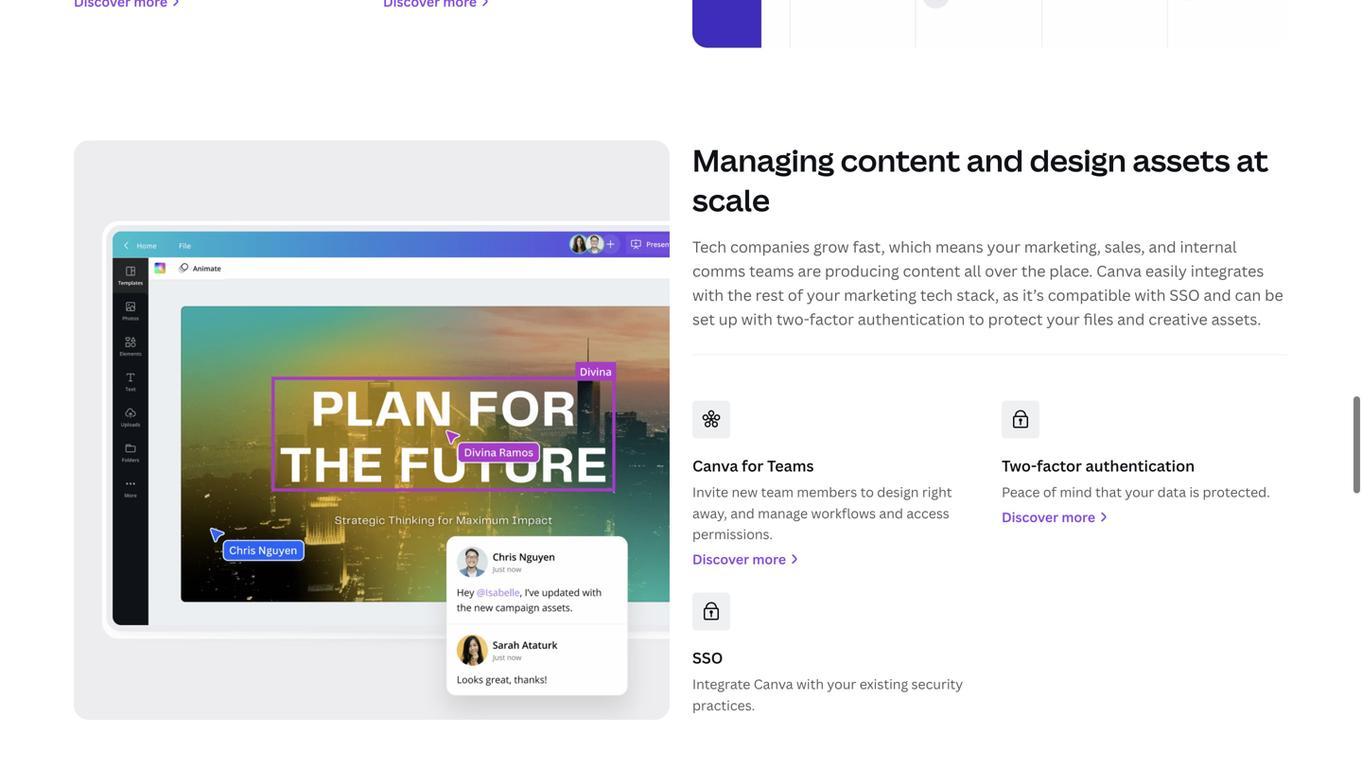 Task type: vqa. For each thing, say whether or not it's contained in the screenshot.
Digital
no



Task type: describe. For each thing, give the bounding box(es) containing it.
managing content and design assets at scale
[[693, 140, 1269, 220]]

can
[[1235, 285, 1261, 305]]

over
[[985, 261, 1018, 281]]

tech presentation editing in canva image
[[74, 141, 670, 720]]

teams
[[749, 261, 794, 281]]

authentication inside two-factor authentication peace of mind that your data is protected.
[[1086, 455, 1195, 476]]

two-factor authentication peace of mind that your data is protected.
[[1002, 455, 1270, 501]]

marketing,
[[1024, 236, 1101, 257]]

right
[[922, 483, 952, 501]]

managing
[[693, 140, 834, 181]]

peace
[[1002, 483, 1040, 501]]

protect
[[988, 309, 1043, 329]]

assets.
[[1212, 309, 1261, 329]]

means
[[936, 236, 984, 257]]

and up easily
[[1149, 236, 1177, 257]]

away,
[[693, 504, 727, 522]]

producing
[[825, 261, 899, 281]]

to inside canva for teams invite new team members to design right away, and manage workflows and access permissions.
[[861, 483, 874, 501]]

factor inside tech companies grow fast, which means your marketing, sales, and internal comms teams are producing content all over the place. canva easily integrates with the rest of your marketing tech stack, as it's compatible with sso and can be set up with two-factor authentication to protect your files and creative assets.
[[810, 309, 854, 329]]

be
[[1265, 285, 1284, 305]]

integrate
[[693, 675, 751, 693]]

companies
[[730, 236, 810, 257]]

compatible
[[1048, 285, 1131, 305]]

and right files
[[1117, 309, 1145, 329]]

which
[[889, 236, 932, 257]]

content inside tech companies grow fast, which means your marketing, sales, and internal comms teams are producing content all over the place. canva easily integrates with the rest of your marketing tech stack, as it's compatible with sso and can be set up with two-factor authentication to protect your files and creative assets.
[[903, 261, 961, 281]]

canva inside tech companies grow fast, which means your marketing, sales, and internal comms teams are producing content all over the place. canva easily integrates with the rest of your marketing tech stack, as it's compatible with sso and can be set up with two-factor authentication to protect your files and creative assets.
[[1097, 261, 1142, 281]]

existing
[[860, 675, 908, 693]]

your up over
[[987, 236, 1021, 257]]

with inside 'sso integrate canva with your existing security practices.'
[[797, 675, 824, 693]]

it's
[[1023, 285, 1044, 305]]

tech companies grow fast, which means your marketing, sales, and internal comms teams are producing content all over the place. canva easily integrates with the rest of your marketing tech stack, as it's compatible with sso and can be set up with two-factor authentication to protect your files and creative assets.
[[693, 236, 1284, 329]]

fast,
[[853, 236, 885, 257]]

of inside two-factor authentication peace of mind that your data is protected.
[[1043, 483, 1057, 501]]

protected.
[[1203, 483, 1270, 501]]

that
[[1096, 483, 1122, 501]]

grow
[[814, 236, 849, 257]]

permissions.
[[693, 525, 773, 543]]

security
[[912, 675, 963, 693]]

your left files
[[1047, 309, 1080, 329]]

for
[[742, 455, 764, 476]]

design inside managing content and design assets at scale
[[1030, 140, 1127, 181]]

scale
[[693, 179, 770, 220]]

two-
[[776, 309, 810, 329]]

invite
[[693, 483, 729, 501]]

discover for two-
[[1002, 508, 1059, 526]]

of inside tech companies grow fast, which means your marketing, sales, and internal comms teams are producing content all over the place. canva easily integrates with the rest of your marketing tech stack, as it's compatible with sso and can be set up with two-factor authentication to protect your files and creative assets.
[[788, 285, 803, 305]]

your inside 'sso integrate canva with your existing security practices.'
[[827, 675, 857, 693]]

your inside two-factor authentication peace of mind that your data is protected.
[[1125, 483, 1154, 501]]

two-
[[1002, 455, 1037, 476]]

integrates
[[1191, 261, 1264, 281]]

place.
[[1050, 261, 1093, 281]]

and inside managing content and design assets at scale
[[967, 140, 1024, 181]]

tech
[[920, 285, 953, 305]]

internal
[[1180, 236, 1237, 257]]

teams
[[767, 455, 814, 476]]

marketing
[[844, 285, 917, 305]]



Task type: locate. For each thing, give the bounding box(es) containing it.
0 horizontal spatial discover more
[[693, 550, 786, 568]]

discover more link for two-factor authentication
[[1002, 506, 1289, 528]]

discover more link down workflows
[[693, 549, 979, 570]]

1 vertical spatial of
[[1043, 483, 1057, 501]]

with
[[693, 285, 724, 305], [1135, 285, 1166, 305], [741, 309, 773, 329], [797, 675, 824, 693]]

rest
[[756, 285, 784, 305]]

1 vertical spatial discover
[[693, 550, 749, 568]]

1 horizontal spatial sso
[[1170, 285, 1200, 305]]

content
[[841, 140, 961, 181], [903, 261, 961, 281]]

canva down sales,
[[1097, 261, 1142, 281]]

1 vertical spatial authentication
[[1086, 455, 1195, 476]]

0 vertical spatial of
[[788, 285, 803, 305]]

to
[[969, 309, 985, 329], [861, 483, 874, 501]]

practices.
[[693, 696, 755, 714]]

discover down permissions.
[[693, 550, 749, 568]]

design up access
[[877, 483, 919, 501]]

factor
[[810, 309, 854, 329], [1037, 455, 1082, 476]]

factor up mind
[[1037, 455, 1082, 476]]

content up tech
[[903, 261, 961, 281]]

authentication
[[858, 309, 965, 329], [1086, 455, 1195, 476]]

1 horizontal spatial discover
[[1002, 508, 1059, 526]]

0 vertical spatial content
[[841, 140, 961, 181]]

discover
[[1002, 508, 1059, 526], [693, 550, 749, 568]]

sso
[[1170, 285, 1200, 305], [693, 648, 723, 668]]

team
[[761, 483, 794, 501]]

to up workflows
[[861, 483, 874, 501]]

1 horizontal spatial authentication
[[1086, 455, 1195, 476]]

workflows
[[811, 504, 876, 522]]

the
[[1022, 261, 1046, 281], [728, 285, 752, 305]]

files
[[1084, 309, 1114, 329]]

more down permissions.
[[752, 550, 786, 568]]

discover more down mind
[[1002, 508, 1096, 526]]

0 vertical spatial sso
[[1170, 285, 1200, 305]]

comms
[[693, 261, 746, 281]]

of
[[788, 285, 803, 305], [1043, 483, 1057, 501]]

the up it's on the right
[[1022, 261, 1046, 281]]

as
[[1003, 285, 1019, 305]]

up
[[719, 309, 738, 329]]

2 horizontal spatial canva
[[1097, 261, 1142, 281]]

0 vertical spatial discover more link
[[1002, 506, 1289, 528]]

design up marketing,
[[1030, 140, 1127, 181]]

discover more link
[[1002, 506, 1289, 528], [693, 549, 979, 570]]

more for factor
[[1062, 508, 1096, 526]]

and
[[967, 140, 1024, 181], [1149, 236, 1177, 257], [1204, 285, 1231, 305], [1117, 309, 1145, 329], [731, 504, 755, 522], [879, 504, 903, 522]]

your right the that
[[1125, 483, 1154, 501]]

0 horizontal spatial of
[[788, 285, 803, 305]]

1 horizontal spatial canva
[[754, 675, 793, 693]]

with down easily
[[1135, 285, 1166, 305]]

0 vertical spatial canva
[[1097, 261, 1142, 281]]

sso inside tech companies grow fast, which means your marketing, sales, and internal comms teams are producing content all over the place. canva easily integrates with the rest of your marketing tech stack, as it's compatible with sso and can be set up with two-factor authentication to protect your files and creative assets.
[[1170, 285, 1200, 305]]

0 horizontal spatial canva
[[693, 455, 738, 476]]

0 horizontal spatial to
[[861, 483, 874, 501]]

and down integrates
[[1204, 285, 1231, 305]]

at
[[1237, 140, 1269, 181]]

of up two-
[[788, 285, 803, 305]]

1 vertical spatial canva
[[693, 455, 738, 476]]

more
[[1062, 508, 1096, 526], [752, 550, 786, 568]]

0 horizontal spatial discover
[[693, 550, 749, 568]]

0 vertical spatial authentication
[[858, 309, 965, 329]]

1 horizontal spatial discover more
[[1002, 508, 1096, 526]]

1 vertical spatial design
[[877, 483, 919, 501]]

content planning and scheduling for tech teams in canva image
[[693, 0, 1289, 48]]

canva inside 'sso integrate canva with your existing security practices.'
[[754, 675, 793, 693]]

2 vertical spatial canva
[[754, 675, 793, 693]]

discover more for canva
[[693, 550, 786, 568]]

canva
[[1097, 261, 1142, 281], [693, 455, 738, 476], [754, 675, 793, 693]]

new
[[732, 483, 758, 501]]

factor down the are
[[810, 309, 854, 329]]

discover more link down data
[[1002, 506, 1289, 528]]

factor inside two-factor authentication peace of mind that your data is protected.
[[1037, 455, 1082, 476]]

discover more link for canva for teams
[[693, 549, 979, 570]]

1 horizontal spatial to
[[969, 309, 985, 329]]

design
[[1030, 140, 1127, 181], [877, 483, 919, 501]]

members
[[797, 483, 857, 501]]

0 vertical spatial the
[[1022, 261, 1046, 281]]

discover for canva
[[693, 550, 749, 568]]

authentication inside tech companies grow fast, which means your marketing, sales, and internal comms teams are producing content all over the place. canva easily integrates with the rest of your marketing tech stack, as it's compatible with sso and can be set up with two-factor authentication to protect your files and creative assets.
[[858, 309, 965, 329]]

all
[[964, 261, 981, 281]]

0 vertical spatial more
[[1062, 508, 1096, 526]]

discover more for two-
[[1002, 508, 1096, 526]]

0 horizontal spatial discover more link
[[693, 549, 979, 570]]

0 vertical spatial design
[[1030, 140, 1127, 181]]

access
[[907, 504, 950, 522]]

0 horizontal spatial authentication
[[858, 309, 965, 329]]

more down mind
[[1062, 508, 1096, 526]]

your
[[987, 236, 1021, 257], [807, 285, 840, 305], [1047, 309, 1080, 329], [1125, 483, 1154, 501], [827, 675, 857, 693]]

the up up
[[728, 285, 752, 305]]

tech
[[693, 236, 727, 257]]

1 horizontal spatial design
[[1030, 140, 1127, 181]]

sso up "integrate"
[[693, 648, 723, 668]]

0 vertical spatial discover
[[1002, 508, 1059, 526]]

set
[[693, 309, 715, 329]]

discover more down permissions.
[[693, 550, 786, 568]]

0 vertical spatial discover more
[[1002, 508, 1096, 526]]

authentication down tech
[[858, 309, 965, 329]]

are
[[798, 261, 821, 281]]

discover more
[[1002, 508, 1096, 526], [693, 550, 786, 568]]

1 vertical spatial factor
[[1037, 455, 1082, 476]]

0 horizontal spatial sso
[[693, 648, 723, 668]]

canva up invite
[[693, 455, 738, 476]]

1 horizontal spatial factor
[[1037, 455, 1082, 476]]

1 horizontal spatial the
[[1022, 261, 1046, 281]]

sso integrate canva with your existing security practices.
[[693, 648, 963, 714]]

sales,
[[1105, 236, 1145, 257]]

1 vertical spatial sso
[[693, 648, 723, 668]]

manage
[[758, 504, 808, 522]]

1 vertical spatial discover more link
[[693, 549, 979, 570]]

authentication up the that
[[1086, 455, 1195, 476]]

canva for teams invite new team members to design right away, and manage workflows and access permissions.
[[693, 455, 952, 543]]

and down new
[[731, 504, 755, 522]]

mind
[[1060, 483, 1092, 501]]

stack,
[[957, 285, 999, 305]]

design inside canva for teams invite new team members to design right away, and manage workflows and access permissions.
[[877, 483, 919, 501]]

1 horizontal spatial more
[[1062, 508, 1096, 526]]

with down rest
[[741, 309, 773, 329]]

and left access
[[879, 504, 903, 522]]

1 horizontal spatial discover more link
[[1002, 506, 1289, 528]]

and up means
[[967, 140, 1024, 181]]

your down the are
[[807, 285, 840, 305]]

more for for
[[752, 550, 786, 568]]

0 horizontal spatial design
[[877, 483, 919, 501]]

canva right "integrate"
[[754, 675, 793, 693]]

data
[[1158, 483, 1186, 501]]

content inside managing content and design assets at scale
[[841, 140, 961, 181]]

canva inside canva for teams invite new team members to design right away, and manage workflows and access permissions.
[[693, 455, 738, 476]]

is
[[1190, 483, 1200, 501]]

0 horizontal spatial more
[[752, 550, 786, 568]]

1 vertical spatial to
[[861, 483, 874, 501]]

1 vertical spatial the
[[728, 285, 752, 305]]

easily
[[1146, 261, 1187, 281]]

with up set
[[693, 285, 724, 305]]

0 vertical spatial factor
[[810, 309, 854, 329]]

0 horizontal spatial factor
[[810, 309, 854, 329]]

1 vertical spatial more
[[752, 550, 786, 568]]

1 vertical spatial discover more
[[693, 550, 786, 568]]

1 horizontal spatial of
[[1043, 483, 1057, 501]]

sso up "creative"
[[1170, 285, 1200, 305]]

of left mind
[[1043, 483, 1057, 501]]

to down 'stack,'
[[969, 309, 985, 329]]

content up which
[[841, 140, 961, 181]]

creative
[[1149, 309, 1208, 329]]

1 vertical spatial content
[[903, 261, 961, 281]]

discover down peace
[[1002, 508, 1059, 526]]

your left existing
[[827, 675, 857, 693]]

0 horizontal spatial the
[[728, 285, 752, 305]]

with left existing
[[797, 675, 824, 693]]

0 vertical spatial to
[[969, 309, 985, 329]]

assets
[[1133, 140, 1230, 181]]

to inside tech companies grow fast, which means your marketing, sales, and internal comms teams are producing content all over the place. canva easily integrates with the rest of your marketing tech stack, as it's compatible with sso and can be set up with two-factor authentication to protect your files and creative assets.
[[969, 309, 985, 329]]

sso inside 'sso integrate canva with your existing security practices.'
[[693, 648, 723, 668]]



